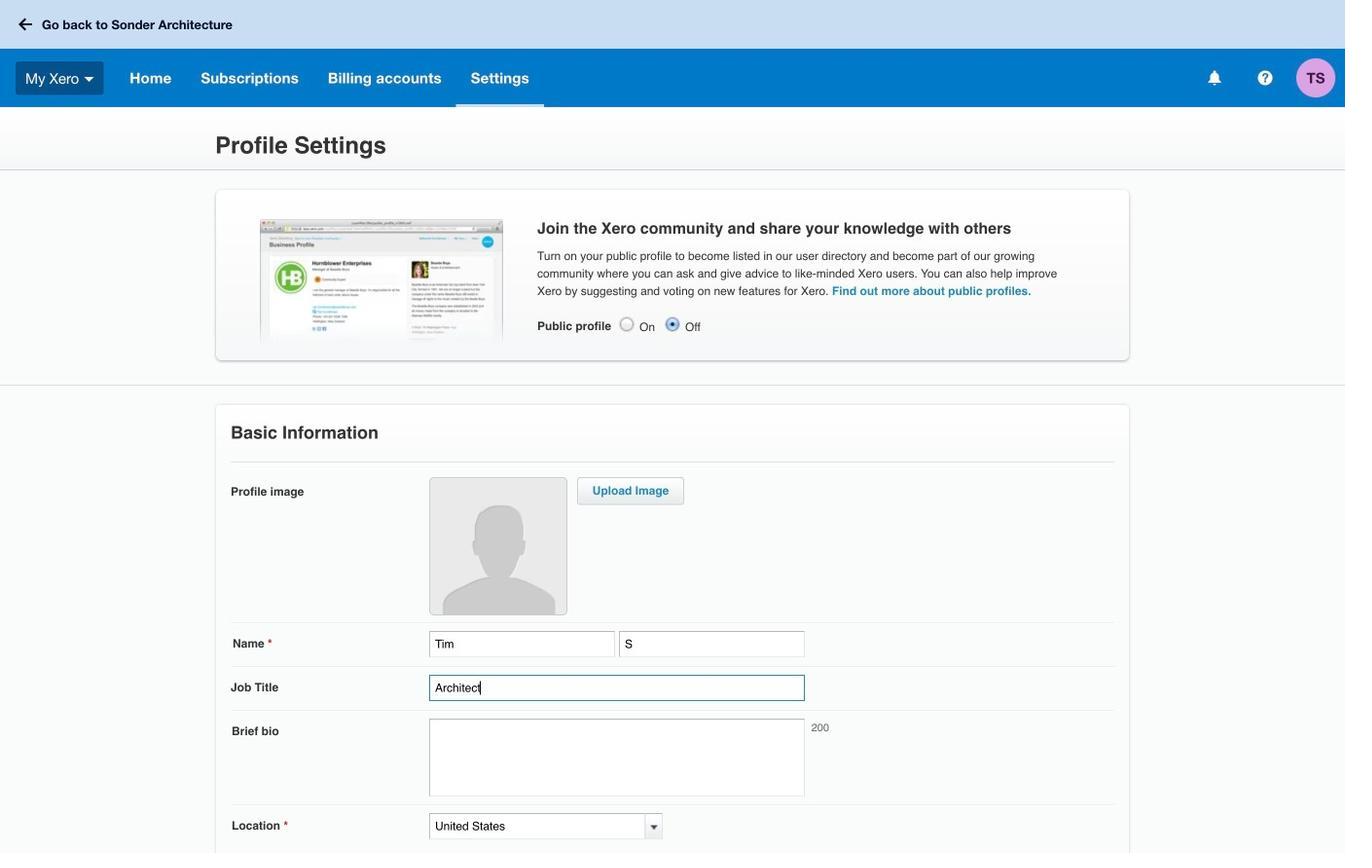 Task type: locate. For each thing, give the bounding box(es) containing it.
banner
[[0, 0, 1346, 107]]

First text field
[[429, 631, 615, 657]]

0 horizontal spatial svg image
[[19, 18, 32, 31]]

1 horizontal spatial svg image
[[84, 77, 94, 82]]

None text field
[[429, 675, 805, 701], [429, 719, 805, 797], [429, 813, 646, 839], [429, 675, 805, 701], [429, 719, 805, 797], [429, 813, 646, 839]]

Last text field
[[619, 631, 805, 657]]

None button
[[618, 315, 636, 333], [664, 315, 682, 333], [618, 315, 636, 333], [664, 315, 682, 333]]

svg image
[[19, 18, 32, 31], [1259, 71, 1273, 85], [84, 77, 94, 82]]



Task type: vqa. For each thing, say whether or not it's contained in the screenshot.
second svg icon
no



Task type: describe. For each thing, give the bounding box(es) containing it.
svg image
[[1209, 71, 1222, 85]]

2 horizontal spatial svg image
[[1259, 71, 1273, 85]]



